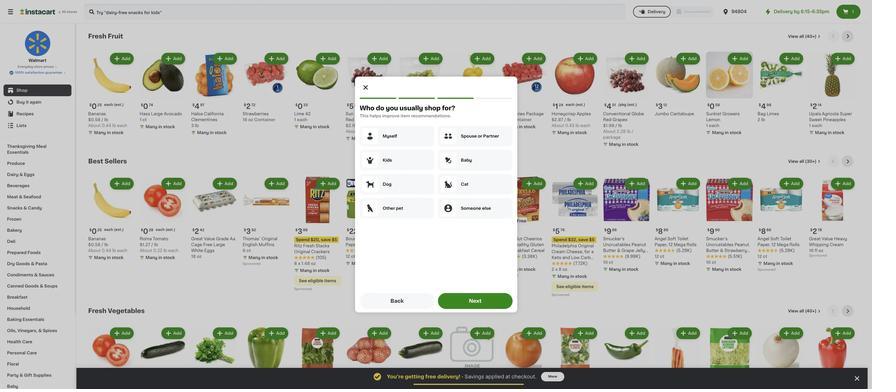 Task type: describe. For each thing, give the bounding box(es) containing it.
$ inside $ 22 bounty select-a-size paper towels
[[347, 229, 349, 232]]

breakfast inside honey nut cheerios heart healthy gluten free breakfast cereal
[[510, 249, 530, 253]]

1 mega from the left
[[674, 243, 686, 247]]

lb inside bag limes 2 lb
[[761, 118, 765, 122]]

gift
[[24, 374, 32, 378]]

meat
[[7, 195, 18, 199]]

2 angel soft toilet paper, 12 mega rolls from the left
[[758, 237, 800, 247]]

(est.) inside $ 0 25 each (est.)
[[114, 103, 124, 107]]

$ 3 12
[[656, 103, 667, 110]]

$1.24 each (estimated) element
[[552, 101, 599, 111]]

crackers
[[311, 250, 330, 254]]

recommendations.
[[411, 114, 451, 118]]

2 inside $ 3 premium california lemons 2 lb bag
[[449, 124, 451, 128]]

$ 22 bounty select-a-size paper towels
[[346, 229, 390, 247]]

/pkg for 5
[[361, 103, 369, 107]]

oz right 1.48
[[311, 262, 316, 266]]

thanksgiving meal essentials
[[7, 145, 47, 155]]

honeycrisp
[[552, 112, 576, 116]]

delivery for delivery
[[648, 10, 666, 14]]

about down $ 0 25 each (est.)
[[88, 124, 101, 128]]

at
[[505, 375, 510, 380]]

raspberries
[[500, 112, 525, 116]]

0 for $ 0 25 each (est.)
[[92, 103, 97, 110]]

pasta
[[35, 262, 47, 266]]

$0.58 for 4
[[88, 118, 101, 122]]

about down "$ 0 25"
[[88, 249, 101, 253]]

$ inside the $ 3 12
[[656, 104, 658, 107]]

/ right 2.28
[[632, 130, 634, 134]]

/ up 2.4
[[358, 124, 359, 128]]

12 inside the $ 3 12
[[664, 104, 667, 107]]

3 inside halos california clementines 3 lb
[[191, 124, 194, 128]]

delivery for delivery by 6:15-6:35pm
[[774, 9, 793, 14]]

each inside $ 0 25 each (est.)
[[104, 103, 113, 107]]

about inside green seedless grapes bag $1.98 / lb about 2.43 lb / package
[[397, 130, 410, 134]]

$ inside $ 4 97
[[192, 104, 195, 107]]

0 for $ 0 25
[[92, 229, 97, 235]]

/ right 2.4
[[372, 130, 373, 134]]

about inside honeycrisp apples $2.87 / lb about 0.43 lb each
[[552, 124, 564, 128]]

condiments & sauces link
[[4, 270, 71, 281]]

best sellers
[[88, 159, 127, 165]]

baby inside baby link
[[7, 385, 18, 389]]

$ inside $ 0 28
[[141, 229, 143, 232]]

bounty
[[346, 237, 361, 241]]

$ inside $ 0 58
[[707, 104, 710, 107]]

$ inside $ 0 97
[[450, 379, 452, 382]]

raspberries package 12 oz container
[[500, 112, 544, 122]]

peanut for grape
[[632, 243, 646, 247]]

$4.51 per package (estimated) element
[[603, 101, 650, 111]]

frozen link
[[4, 214, 71, 225]]

eligible for 5
[[566, 285, 581, 289]]

save for 3
[[321, 238, 331, 242]]

floral link
[[4, 359, 71, 370]]

walmart
[[29, 59, 46, 63]]

baking essentials link
[[4, 315, 71, 326]]

100%
[[15, 71, 24, 74]]

roma
[[140, 237, 152, 241]]

(est.) for $ 0 67
[[526, 379, 536, 382]]

$ inside $ 2 57
[[553, 379, 555, 382]]

see eligible items button for 5
[[552, 282, 599, 292]]

aa
[[230, 237, 235, 241]]

/ right the '2.43'
[[426, 130, 428, 134]]

package for green seedless grapes bag $1.98 / lb about 2.43 lb / package
[[397, 136, 415, 140]]

1 soft from the left
[[668, 237, 676, 241]]

back
[[390, 299, 404, 304]]

sandwich for strawberry
[[716, 255, 736, 259]]

produce
[[7, 162, 25, 166]]

100% satisfaction guarantee button
[[9, 69, 66, 75]]

personal care
[[7, 352, 37, 356]]

(40+) for 2
[[805, 310, 817, 314]]

4 for $ 4 97
[[195, 103, 200, 110]]

do
[[376, 105, 384, 111]]

sun harvest seedless red grapes $2.18 / lb about 2.4 lb / package
[[346, 112, 392, 134]]

0 for $ 0 58
[[710, 103, 715, 110]]

cereal
[[531, 249, 545, 253]]

$ 0 67
[[501, 379, 514, 385]]

0 for $ 0 97
[[452, 379, 457, 385]]

this
[[360, 114, 369, 118]]

1 item carousel region from the top
[[88, 31, 856, 151]]

9 for smucker's uncrustables peanut butter & grape jelly sandwich
[[607, 229, 612, 235]]

household
[[7, 307, 30, 311]]

10 for smucker's uncrustables peanut butter & strawberry jam sandwich
[[706, 261, 711, 265]]

22
[[349, 229, 358, 235]]

store
[[34, 65, 43, 69]]

96 for smucker's uncrustables peanut butter & strawberry jam sandwich
[[715, 229, 720, 232]]

canned goods & soups link
[[4, 281, 71, 292]]

bananas for 2
[[88, 237, 106, 241]]

5 for $ 5 76
[[555, 229, 560, 235]]

3 for $ 3 premium california lemons 2 lb bag
[[452, 103, 457, 110]]

$ inside $ 4 81
[[398, 104, 401, 107]]

$5.23 per package (estimated) element
[[346, 101, 393, 111]]

upala
[[809, 112, 821, 116]]

0 for $ 0 67
[[504, 379, 509, 385]]

$ inside $ 5 76
[[553, 229, 555, 232]]

$2.57 element
[[346, 376, 393, 386]]

halos california clementines 3 lb
[[191, 112, 224, 128]]

buy it again
[[16, 100, 41, 104]]

$ 3 92
[[244, 229, 256, 235]]

view all (30+) button
[[786, 156, 823, 168]]

goods for canned
[[25, 285, 39, 289]]

great for $ 2 78
[[809, 237, 821, 241]]

frozen
[[7, 218, 21, 222]]

jumbo
[[655, 112, 669, 116]]

& left soups
[[40, 285, 43, 289]]

eggs inside dairy & eggs link
[[24, 173, 35, 177]]

$ 0 87
[[398, 379, 411, 385]]

2 down lifestyle
[[552, 268, 554, 272]]

soups
[[44, 285, 58, 289]]

1 86 from the left
[[664, 229, 668, 232]]

$ 3 88
[[295, 229, 308, 235]]

(est.) for $ 0 28
[[166, 229, 175, 232]]

hass
[[140, 112, 150, 116]]

$ 2 57
[[553, 379, 565, 385]]

$ 0 74
[[141, 103, 153, 110]]

spend for 3
[[296, 238, 310, 242]]

$ inside $ 0 33
[[295, 104, 298, 107]]

$3.68 element
[[500, 226, 547, 236]]

each (est.) for $ 0 25
[[104, 229, 124, 232]]

$ inside "$ 0 25"
[[89, 229, 92, 232]]

/ down "$ 0 25"
[[102, 243, 103, 247]]

67
[[509, 379, 514, 382]]

globe
[[632, 112, 644, 116]]

instacart logo image
[[20, 8, 55, 15]]

96 for smucker's uncrustables peanut butter & grape jelly sandwich
[[612, 229, 617, 232]]

walmart link
[[25, 31, 50, 64]]

6:15-
[[801, 9, 812, 14]]

(est.) for $ 0 25
[[114, 229, 124, 232]]

cream inside philadelphia original cream cheese, for a keto and low carb lifestyle
[[552, 250, 566, 254]]

jam
[[706, 255, 715, 259]]

towels
[[359, 243, 373, 247]]

grapes inside "sun harvest seedless red grapes $2.18 / lb about 2.4 lb / package"
[[355, 118, 370, 122]]

prices
[[43, 65, 54, 69]]

each (est.) for $ 1 24
[[566, 103, 585, 107]]

view for 4
[[788, 34, 798, 39]]

0 for $ 0 28
[[143, 229, 148, 235]]

whipping
[[809, 243, 829, 247]]

5 for $ 5 23
[[349, 103, 354, 110]]

seafood
[[23, 195, 41, 199]]

$ inside $ 4 51 /pkg (est.)
[[604, 104, 607, 107]]

eggs inside great value grade aa cage free large white eggs 18 oz
[[204, 249, 215, 253]]

& right the meat
[[19, 195, 22, 199]]

$ inside $ 2 14
[[810, 104, 813, 107]]

1 vertical spatial essentials
[[23, 318, 44, 322]]

0 vertical spatial free
[[517, 219, 526, 224]]

2 (5.29k) from the left
[[780, 249, 795, 253]]

bag inside green seedless grapes bag $1.98 / lb about 2.43 lb / package
[[413, 118, 421, 122]]

12 inside product group
[[346, 255, 350, 259]]

you
[[386, 105, 398, 111]]

42 inside lime 42 1 each
[[305, 112, 311, 116]]

pet
[[396, 207, 403, 211]]

fresh inside ritz fresh stacks original crackers
[[303, 244, 315, 249]]

great for $ 2 42
[[191, 237, 203, 241]]

each inside the 'upala agricola super sweet pineapples 1 each'
[[812, 124, 823, 128]]

10 ct for smucker's uncrustables peanut butter & grape jelly sandwich
[[603, 261, 613, 265]]

shop
[[16, 88, 27, 93]]

each inside lime 42 1 each
[[297, 118, 307, 122]]

growers
[[723, 112, 740, 116]]

view all (40+) for 2
[[788, 310, 817, 314]]

strawberries
[[243, 112, 269, 116]]

conventional
[[603, 112, 631, 116]]

/ up the '2.43'
[[409, 124, 411, 128]]

more button
[[541, 373, 564, 382]]

spend for 5
[[554, 238, 567, 242]]

main content containing 0
[[76, 24, 868, 390]]

2 toilet from the left
[[780, 237, 792, 241]]

1 (5.29k) from the left
[[677, 249, 692, 253]]

2 up cage
[[195, 229, 199, 235]]

see eligible items button for 3
[[294, 276, 341, 286]]

checkout.
[[512, 375, 537, 380]]

baby inside add your shopping preferences element
[[461, 158, 472, 163]]

42 inside the $ 2 42
[[200, 229, 204, 232]]

$ 0 33
[[295, 103, 308, 110]]

foods
[[28, 251, 41, 255]]

1 inside lime 42 1 each
[[294, 118, 296, 122]]

$32,
[[568, 238, 578, 242]]

$5.34 element
[[500, 101, 547, 111]]

you're
[[387, 375, 404, 380]]

prepared
[[7, 251, 27, 255]]

2 left 57
[[555, 379, 560, 385]]

fresh for premium california lemons
[[88, 33, 106, 39]]

each inside honeycrisp apples $2.87 / lb about 0.43 lb each
[[581, 124, 591, 128]]

savings
[[465, 375, 484, 380]]

16 inside strawberries 16 oz container
[[243, 118, 247, 122]]

23
[[354, 104, 359, 107]]

service type group
[[633, 6, 715, 18]]

each inside roma tomato $1.27 / lb about 0.22 lb each
[[168, 249, 178, 253]]

12 inside raspberries package 12 oz container
[[500, 118, 505, 122]]

see eligible items for 5
[[556, 285, 594, 289]]

$ inside $ 2 72
[[244, 104, 246, 107]]

25 for $ 0 25 each (est.)
[[97, 104, 102, 107]]

$ inside $ 0 74
[[141, 104, 143, 107]]

lb inside $ 3 premium california lemons 2 lb bag
[[452, 124, 456, 128]]

2 $ 8 86 from the left
[[759, 229, 772, 235]]

items for 5
[[582, 285, 594, 289]]

grapes inside green seedless grapes bag $1.98 / lb about 2.43 lb / package
[[397, 118, 412, 122]]

seedless inside green seedless grapes bag $1.98 / lb about 2.43 lb / package
[[411, 112, 430, 116]]

philadelphia
[[552, 244, 577, 249]]

view all (40+) button for honeycrisp apples
[[786, 31, 823, 42]]

item
[[401, 114, 410, 118]]

each inside sunkist growers lemon 1 each
[[709, 124, 719, 128]]

$4.81 per package (estimated) element
[[397, 101, 444, 111]]

delivery by 6:15-6:35pm
[[774, 9, 830, 14]]

a
[[591, 250, 594, 254]]

3 item carousel region from the top
[[88, 306, 856, 390]]

& inside "link"
[[31, 262, 34, 266]]

$ 3 premium california lemons 2 lb bag
[[449, 103, 488, 128]]

$ inside $ 3 88
[[295, 229, 298, 232]]

gluten-free
[[501, 219, 526, 224]]

thanksgiving meal essentials link
[[4, 141, 71, 158]]

paper
[[346, 243, 358, 247]]

$ 9 96 for smucker's uncrustables peanut butter & strawberry jam sandwich
[[707, 229, 720, 235]]

1 inside the 'upala agricola super sweet pineapples 1 each'
[[809, 124, 811, 128]]

spouse
[[461, 134, 477, 138]]

$ 2 42
[[192, 229, 204, 235]]

satisfaction
[[25, 71, 44, 74]]

usually
[[400, 105, 423, 111]]

apples
[[577, 112, 591, 116]]

1 vertical spatial breakfast
[[7, 296, 28, 300]]

essentials inside thanksgiving meal essentials
[[7, 151, 29, 155]]

2 rolls from the left
[[790, 243, 800, 247]]

& left candy at the bottom
[[23, 206, 27, 211]]

shop link
[[4, 85, 71, 96]]

1 rolls from the left
[[687, 243, 697, 247]]

health care
[[7, 340, 32, 345]]

10 ct for smucker's uncrustables peanut butter & strawberry jam sandwich
[[706, 261, 716, 265]]

package for conventional globe red grapes $1.98 / lb about 2.28 lb / package
[[603, 136, 621, 140]]

/pkg inside $ 4 51 /pkg (est.)
[[618, 103, 627, 107]]

1 inside button
[[852, 10, 854, 14]]

/ down $ 0 25 each (est.)
[[102, 118, 103, 122]]

3 for $ 3 12
[[658, 103, 663, 110]]

$ inside $ 4 98
[[759, 104, 761, 107]]

great value grade aa cage free large white eggs 18 oz
[[191, 237, 235, 259]]

party
[[7, 374, 19, 378]]

/ inside roma tomato $1.27 / lb about 0.22 lb each
[[151, 243, 153, 247]]

3 for $ 3 88
[[298, 229, 302, 235]]

(est.) for $ 5 23
[[370, 103, 380, 107]]

$0.67 each (estimated) element
[[500, 376, 547, 386]]

honey
[[500, 237, 514, 241]]



Task type: vqa. For each thing, say whether or not it's contained in the screenshot.
Jalapenos,
no



Task type: locate. For each thing, give the bounding box(es) containing it.
2 (40+) from the top
[[805, 310, 817, 314]]

1 spend from the left
[[296, 238, 310, 242]]

3 up jumbo
[[658, 103, 663, 110]]

x for 3
[[298, 262, 301, 266]]

1 horizontal spatial see
[[556, 285, 565, 289]]

1 /pkg (est.) from the left
[[361, 103, 380, 107]]

1 all from the top
[[799, 34, 804, 39]]

seedless inside "sun harvest seedless red grapes $2.18 / lb about 2.4 lb / package"
[[372, 112, 391, 116]]

$ inside the $ 2 42
[[192, 229, 195, 232]]

1 10 from the left
[[603, 261, 608, 265]]

2 0.44 from the top
[[102, 249, 111, 253]]

breakfast up the household on the bottom of the page
[[7, 296, 28, 300]]

carb
[[581, 256, 591, 260]]

peanut inside smucker's uncrustables peanut butter & grape jelly sandwich
[[632, 243, 646, 247]]

goods
[[16, 262, 30, 266], [25, 285, 39, 289]]

2 96 from the left
[[715, 229, 720, 232]]

2 vertical spatial original
[[294, 250, 310, 254]]

1 vertical spatial view all (40+)
[[788, 310, 817, 314]]

value inside great value grade aa cage free large white eggs 18 oz
[[204, 237, 215, 241]]

each (est.) for $ 0 87
[[413, 379, 433, 382]]

bag inside bag limes 2 lb
[[758, 112, 766, 116]]

2 angel from the left
[[758, 237, 770, 241]]

$1.98 inside conventional globe red grapes $1.98 / lb about 2.28 lb / package
[[603, 124, 615, 128]]

fresh down $20,
[[303, 244, 315, 249]]

product group
[[88, 52, 135, 137], [140, 52, 187, 131], [191, 52, 238, 137], [243, 52, 290, 123], [294, 52, 341, 131], [346, 52, 393, 143], [397, 52, 444, 149], [449, 52, 496, 129], [500, 52, 547, 131], [552, 52, 599, 137], [603, 52, 650, 149], [655, 52, 702, 117], [706, 52, 753, 137], [758, 52, 805, 123], [809, 52, 856, 137], [88, 177, 135, 262], [140, 177, 187, 262], [191, 177, 238, 260], [243, 177, 290, 268], [294, 177, 341, 293], [346, 177, 393, 268], [397, 177, 444, 262], [449, 177, 496, 254], [500, 177, 547, 279], [552, 177, 599, 299], [603, 177, 650, 274], [655, 177, 702, 268], [706, 177, 753, 274], [758, 177, 805, 274], [809, 177, 856, 259], [88, 327, 135, 390], [140, 327, 187, 390], [191, 327, 238, 390], [243, 327, 290, 390], [294, 327, 341, 390], [346, 327, 393, 390], [397, 327, 444, 390], [449, 327, 496, 390], [500, 327, 547, 390], [552, 327, 599, 390], [603, 327, 650, 390], [655, 327, 702, 390], [706, 327, 753, 390], [758, 327, 805, 390], [809, 327, 856, 390]]

1 (40+) from the top
[[805, 34, 817, 39]]

33
[[303, 104, 308, 107]]

1 view all (40+) from the top
[[788, 34, 817, 39]]

keto
[[552, 256, 561, 260]]

1 0.44 from the top
[[102, 124, 111, 128]]

0 horizontal spatial sandwich
[[603, 255, 623, 259]]

2 horizontal spatial original
[[578, 244, 594, 249]]

oz right 18
[[197, 255, 202, 259]]

each
[[104, 103, 113, 107], [566, 103, 575, 107], [297, 118, 307, 122], [117, 124, 127, 128], [581, 124, 591, 128], [709, 124, 719, 128], [812, 124, 823, 128], [104, 229, 113, 232], [156, 229, 165, 232], [117, 249, 127, 253], [168, 249, 178, 253], [413, 379, 422, 382], [516, 379, 525, 382]]

sponsored badge image for great value heavy whipping cream
[[809, 255, 827, 258]]

2 vertical spatial view
[[788, 310, 798, 314]]

peanut
[[632, 243, 646, 247], [735, 243, 749, 247]]

0 horizontal spatial seedless
[[372, 112, 391, 116]]

1 view from the top
[[788, 34, 798, 39]]

beverages link
[[4, 181, 71, 192]]

1 vertical spatial see eligible items
[[556, 285, 594, 289]]

1 96 from the left
[[612, 229, 617, 232]]

& left sauces
[[34, 273, 38, 278]]

0 horizontal spatial $1.98
[[397, 124, 408, 128]]

about down $2.87
[[552, 124, 564, 128]]

bananas down "$ 0 25"
[[88, 237, 106, 241]]

smucker's uncrustables peanut butter & strawberry jam sandwich
[[706, 237, 749, 259]]

each (est.) inside $0.25 each (estimated) element
[[104, 229, 124, 232]]

0 horizontal spatial $5
[[332, 238, 337, 242]]

1 vertical spatial items
[[582, 285, 594, 289]]

paper,
[[655, 243, 668, 247], [758, 243, 771, 247]]

2 left the 72
[[246, 103, 251, 110]]

product group containing 1
[[552, 52, 599, 137]]

0 horizontal spatial cream
[[552, 250, 566, 254]]

free inside honey nut cheerios heart healthy gluten free breakfast cereal
[[500, 249, 509, 253]]

0 vertical spatial 16
[[243, 118, 247, 122]]

0 vertical spatial see eligible items
[[299, 279, 336, 284]]

1 california from the left
[[204, 112, 224, 116]]

each (est.)
[[566, 103, 585, 107], [104, 229, 124, 232], [156, 229, 175, 232], [413, 379, 433, 382], [516, 379, 536, 382]]

goods for dry
[[16, 262, 30, 266]]

2 butter from the left
[[706, 249, 719, 253]]

grapes down green
[[397, 118, 412, 122]]

8 x 1.48 oz
[[294, 262, 316, 266]]

0 horizontal spatial 97
[[200, 104, 205, 107]]

2 bananas $0.58 / lb about 0.44 lb each from the top
[[88, 237, 127, 253]]

/pkg inside $5.23 per package (estimated) element
[[361, 103, 369, 107]]

package inside conventional globe red grapes $1.98 / lb about 2.28 lb / package
[[603, 136, 621, 140]]

original for cheese,
[[578, 244, 594, 249]]

sandwich inside smucker's uncrustables peanut butter & strawberry jam sandwich
[[716, 255, 736, 259]]

& inside smucker's uncrustables peanut butter & strawberry jam sandwich
[[720, 249, 724, 253]]

1 horizontal spatial save
[[578, 238, 588, 242]]

0 for $ 0 87
[[401, 379, 406, 385]]

12 ct
[[346, 255, 355, 259], [655, 255, 665, 259], [758, 255, 768, 259]]

0 horizontal spatial 42
[[200, 229, 204, 232]]

2 vertical spatial item carousel region
[[88, 306, 856, 390]]

items
[[324, 279, 336, 284], [582, 285, 594, 289]]

$ 4 51 /pkg (est.)
[[604, 103, 637, 110]]

5 left 76
[[555, 229, 560, 235]]

treatment tracker modal dialog
[[76, 369, 868, 390]]

2 vertical spatial free
[[500, 249, 509, 253]]

great up cage
[[191, 237, 203, 241]]

all for 4
[[799, 34, 804, 39]]

0 vertical spatial essentials
[[7, 151, 29, 155]]

$1.98 for grapes
[[397, 124, 408, 128]]

9 for smucker's uncrustables peanut butter & strawberry jam sandwich
[[710, 229, 715, 235]]

kids
[[383, 158, 392, 163]]

1 horizontal spatial peanut
[[735, 243, 749, 247]]

conventional globe red grapes $1.98 / lb about 2.28 lb / package
[[603, 112, 644, 140]]

0 horizontal spatial /pkg (est.)
[[361, 103, 380, 107]]

/pkg (est.) for 4
[[412, 103, 431, 107]]

1 vertical spatial bananas $0.58 / lb about 0.44 lb each
[[88, 237, 127, 253]]

0 vertical spatial see
[[299, 279, 307, 284]]

1 horizontal spatial baby
[[461, 158, 472, 163]]

/ right $1.27
[[151, 243, 153, 247]]

0 vertical spatial view
[[788, 34, 798, 39]]

0 vertical spatial original
[[262, 237, 278, 241]]

2 uncrustables from the left
[[706, 243, 734, 247]]

red inside "sun harvest seedless red grapes $2.18 / lb about 2.4 lb / package"
[[346, 118, 354, 122]]

2 peanut from the left
[[735, 243, 749, 247]]

butter inside smucker's uncrustables peanut butter & grape jelly sandwich
[[603, 249, 616, 253]]

sponsored badge image for honey nut cheerios heart healthy gluten free breakfast cereal
[[500, 275, 518, 278]]

red inside conventional globe red grapes $1.98 / lb about 2.28 lb / package
[[603, 118, 612, 122]]

1 value from the left
[[204, 237, 215, 241]]

4 for $ 4 98
[[761, 103, 766, 110]]

0 vertical spatial 0.44
[[102, 124, 111, 128]]

1 $1.98 from the left
[[603, 124, 615, 128]]

/pkg right '51' at right
[[618, 103, 627, 107]]

0 horizontal spatial uncrustables
[[603, 243, 631, 247]]

$1.48 element
[[809, 376, 856, 386]]

1 view all (40+) button from the top
[[786, 31, 823, 42]]

oz inside strawberries 16 oz container
[[248, 118, 253, 122]]

2 /pkg (est.) from the left
[[412, 103, 431, 107]]

container
[[254, 118, 275, 122]]

$0.25 each (estimated) element
[[88, 101, 135, 111], [88, 226, 135, 236]]

cat
[[461, 183, 468, 187]]

smucker's up grape
[[603, 237, 625, 241]]

97 inside $ 0 97
[[458, 379, 462, 382]]

see down 8 x 1.48 oz
[[299, 279, 307, 284]]

goods down condiments & sauces
[[25, 285, 39, 289]]

view all (40+) for honeycrisp apples
[[788, 34, 817, 39]]

everyday
[[18, 65, 33, 69]]

1 vertical spatial see
[[556, 285, 565, 289]]

oz inside great value grade aa cage free large white eggs 18 oz
[[197, 255, 202, 259]]

1 horizontal spatial angel soft toilet paper, 12 mega rolls
[[758, 237, 800, 247]]

1 $ 9 96 from the left
[[604, 229, 617, 235]]

all for 8
[[799, 160, 804, 164]]

peanut inside smucker's uncrustables peanut butter & strawberry jam sandwich
[[735, 243, 749, 247]]

2 inside bag limes 2 lb
[[758, 118, 760, 122]]

2 red from the left
[[603, 118, 612, 122]]

package inside green seedless grapes bag $1.98 / lb about 2.43 lb / package
[[397, 136, 415, 140]]

1 inside sunkist growers lemon 1 each
[[706, 124, 708, 128]]

0 for $ 0 33
[[298, 103, 303, 110]]

$ inside the $ 3 92
[[244, 229, 246, 232]]

(est.) inside $0.67 each (estimated) element
[[526, 379, 536, 382]]

1 $0.25 each (estimated) element from the top
[[88, 101, 135, 111]]

(est.) for $ 0 87
[[423, 379, 433, 382]]

about down $2.18
[[346, 130, 358, 134]]

3 view from the top
[[788, 310, 798, 314]]

$0.25 each (estimated) element for 2
[[88, 226, 135, 236]]

1 9 from the left
[[607, 229, 612, 235]]

(est.) for $ 4 81
[[421, 103, 431, 107]]

2 horizontal spatial package
[[603, 136, 621, 140]]

1 $5 from the left
[[332, 238, 337, 242]]

see eligible items
[[299, 279, 336, 284], [556, 285, 594, 289]]

1 horizontal spatial bag
[[758, 112, 766, 116]]

(est.) up apples
[[576, 103, 585, 107]]

original up for
[[578, 244, 594, 249]]

1 horizontal spatial rolls
[[790, 243, 800, 247]]

oz right the "fl"
[[819, 249, 824, 253]]

see eligible items for 3
[[299, 279, 336, 284]]

cream inside "great value heavy whipping cream 16 fl oz"
[[830, 243, 844, 247]]

1 uncrustables from the left
[[603, 243, 631, 247]]

None search field
[[84, 4, 626, 20]]

0 vertical spatial $0.58
[[88, 118, 101, 122]]

large inside hass large avocado 1 ct
[[151, 112, 163, 116]]

about inside conventional globe red grapes $1.98 / lb about 2.28 lb / package
[[603, 130, 616, 134]]

1 horizontal spatial $ 8 86
[[759, 229, 772, 235]]

1 4 from the left
[[607, 103, 612, 110]]

spend up ritz
[[296, 238, 310, 242]]

0 horizontal spatial x
[[298, 262, 301, 266]]

2 paper, from the left
[[758, 243, 771, 247]]

baking essentials
[[7, 318, 44, 322]]

1 horizontal spatial see eligible items button
[[552, 282, 599, 292]]

(est.) up the helps
[[370, 103, 380, 107]]

74
[[149, 104, 153, 107]]

health
[[7, 340, 21, 345]]

select-
[[362, 237, 377, 241]]

2 4 from the left
[[195, 103, 200, 110]]

original down ritz
[[294, 250, 310, 254]]

0 horizontal spatial 10 ct
[[603, 261, 613, 265]]

bag down $ 4 98 on the right top
[[758, 112, 766, 116]]

fresh left fruit
[[88, 33, 106, 39]]

10 ct down smucker's uncrustables peanut butter & grape jelly sandwich
[[603, 261, 613, 265]]

2 save from the left
[[578, 238, 588, 242]]

3 12 ct from the left
[[758, 255, 768, 259]]

philadelphia original cream cheese, for a keto and low carb lifestyle
[[552, 244, 594, 266]]

great inside great value grade aa cage free large white eggs 18 oz
[[191, 237, 203, 241]]

1 vertical spatial bag
[[413, 118, 421, 122]]

/ inside honeycrisp apples $2.87 / lb about 0.43 lb each
[[564, 118, 566, 122]]

grapes down conventional
[[613, 118, 628, 122]]

0 horizontal spatial smucker's
[[603, 237, 625, 241]]

vegetables
[[108, 309, 145, 315]]

1 vertical spatial view
[[788, 160, 798, 164]]

1 horizontal spatial /pkg
[[412, 103, 421, 107]]

0.44 for 2
[[102, 249, 111, 253]]

100% satisfaction guarantee
[[15, 71, 62, 74]]

breakfast down healthy on the bottom
[[510, 249, 530, 253]]

sauces
[[39, 273, 54, 278]]

meat & seafood
[[7, 195, 41, 199]]

1 horizontal spatial grapes
[[397, 118, 412, 122]]

1 paper, from the left
[[655, 243, 668, 247]]

oz down raspberries
[[506, 118, 511, 122]]

& left pasta
[[31, 262, 34, 266]]

$ inside '$ 2 78'
[[810, 229, 813, 232]]

ct inside the thomas' original english muffins 6 ct
[[247, 249, 251, 253]]

fresh for 0
[[88, 309, 106, 315]]

2 mega from the left
[[777, 243, 789, 247]]

goods down prepared foods
[[16, 262, 30, 266]]

uncrustables up jam
[[706, 243, 734, 247]]

california inside $ 3 premium california lemons 2 lb bag
[[468, 112, 488, 116]]

0 horizontal spatial paper,
[[655, 243, 668, 247]]

2 smucker's from the left
[[706, 237, 728, 241]]

eggs
[[24, 173, 35, 177], [204, 249, 215, 253]]

see eligible items down 2 x 8 oz on the bottom of page
[[556, 285, 594, 289]]

$2.87
[[552, 118, 563, 122]]

see for 3
[[299, 279, 307, 284]]

$ inside $ 0 67
[[501, 379, 504, 382]]

$5 left bounty
[[332, 238, 337, 242]]

1 vertical spatial all
[[799, 160, 804, 164]]

stacks
[[316, 244, 330, 249]]

4 left 81 at left top
[[401, 103, 406, 110]]

bag limes 2 lb
[[758, 112, 779, 122]]

18
[[191, 255, 196, 259]]

california inside halos california clementines 3 lb
[[204, 112, 224, 116]]

sponsored badge image for angel soft toilet paper, 12 mega rolls
[[758, 269, 776, 272]]

free right cage
[[203, 243, 212, 247]]

walmart logo image
[[25, 31, 50, 56]]

16 left the "fl"
[[809, 249, 814, 253]]

essentials down thanksgiving
[[7, 151, 29, 155]]

3 left 88
[[298, 229, 302, 235]]

10 down jam
[[706, 261, 711, 265]]

$0.28 each (estimated) element
[[140, 226, 187, 236]]

4 4 from the left
[[761, 103, 766, 110]]

$1.98 down conventional
[[603, 124, 615, 128]]

other pet
[[383, 207, 403, 211]]

25 for $ 0 25
[[97, 229, 102, 232]]

/pkg (est.) up the helps
[[361, 103, 380, 107]]

1 peanut from the left
[[632, 243, 646, 247]]

item carousel region
[[88, 31, 856, 151], [88, 156, 856, 301], [88, 306, 856, 390]]

recipes link
[[4, 108, 71, 120]]

care for health care
[[22, 340, 32, 345]]

ct inside hass large avocado 1 ct
[[142, 118, 147, 122]]

1 horizontal spatial 16
[[809, 249, 814, 253]]

$5
[[332, 238, 337, 242], [589, 238, 595, 242]]

0 horizontal spatial baby
[[7, 385, 18, 389]]

2 bananas from the top
[[88, 237, 106, 241]]

view inside popup button
[[788, 160, 798, 164]]

$
[[89, 104, 92, 107], [347, 104, 349, 107], [604, 104, 607, 107], [141, 104, 143, 107], [192, 104, 195, 107], [244, 104, 246, 107], [295, 104, 298, 107], [398, 104, 401, 107], [450, 104, 452, 107], [553, 104, 555, 107], [656, 104, 658, 107], [707, 104, 710, 107], [759, 104, 761, 107], [810, 104, 813, 107], [89, 229, 92, 232], [347, 229, 349, 232], [604, 229, 607, 232], [141, 229, 143, 232], [192, 229, 195, 232], [244, 229, 246, 232], [295, 229, 298, 232], [553, 229, 555, 232], [656, 229, 658, 232], [707, 229, 710, 232], [759, 229, 761, 232], [810, 229, 813, 232], [398, 379, 401, 382], [450, 379, 452, 382], [501, 379, 504, 382], [553, 379, 555, 382]]

3 /pkg from the left
[[412, 103, 421, 107]]

1 red from the left
[[346, 118, 354, 122]]

1 25 from the top
[[97, 104, 102, 107]]

eligible for 3
[[308, 279, 323, 284]]

$1.98 for red
[[603, 124, 615, 128]]

(est.) inside $0.28 each (estimated) element
[[166, 229, 175, 232]]

bag up the '2.43'
[[413, 118, 421, 122]]

party & gift supplies link
[[4, 370, 71, 382]]

1 horizontal spatial red
[[603, 118, 612, 122]]

2 sandwich from the left
[[716, 255, 736, 259]]

1 butter from the left
[[603, 249, 616, 253]]

1 horizontal spatial value
[[822, 237, 833, 241]]

1 save from the left
[[321, 238, 331, 242]]

dog
[[383, 183, 392, 187]]

$ 9 96 for smucker's uncrustables peanut butter & grape jelly sandwich
[[604, 229, 617, 235]]

2 view all (40+) button from the top
[[786, 306, 823, 318]]

uncrustables for strawberry
[[706, 243, 734, 247]]

1 bananas from the top
[[88, 112, 106, 116]]

sandwich down grape
[[603, 255, 623, 259]]

view for 8
[[788, 160, 798, 164]]

red down sun
[[346, 118, 354, 122]]

sandwich for grape
[[603, 255, 623, 259]]

(est.) left $ 0 74
[[114, 103, 124, 107]]

& left spices
[[38, 329, 42, 333]]

1.48
[[302, 262, 310, 266]]

strawberry
[[725, 249, 747, 253]]

package inside "sun harvest seedless red grapes $2.18 / lb about 2.4 lb / package"
[[374, 130, 392, 134]]

2 horizontal spatial grapes
[[613, 118, 628, 122]]

$ inside $ 1 24
[[553, 104, 555, 107]]

household link
[[4, 303, 71, 315]]

1 horizontal spatial sandwich
[[716, 255, 736, 259]]

(est.) inside $ 4 51 /pkg (est.)
[[627, 103, 637, 107]]

2 seedless from the left
[[411, 112, 430, 116]]

1 horizontal spatial great
[[809, 237, 821, 241]]

x left 1.48
[[298, 262, 301, 266]]

see for 5
[[556, 285, 565, 289]]

0 horizontal spatial great
[[191, 237, 203, 241]]

4 for $ 4 51 /pkg (est.)
[[607, 103, 612, 110]]

2 left 14
[[813, 103, 817, 110]]

$ 0 97
[[450, 379, 462, 385]]

2 all from the top
[[799, 160, 804, 164]]

peanut up strawberry
[[735, 243, 749, 247]]

0 horizontal spatial angel
[[655, 237, 667, 241]]

5 left 23
[[349, 103, 354, 110]]

2 horizontal spatial 12 ct
[[758, 255, 768, 259]]

california
[[204, 112, 224, 116], [468, 112, 488, 116]]

12 ct right (5.51k) in the right bottom of the page
[[758, 255, 768, 259]]

dairy
[[7, 173, 18, 177]]

cream up keto
[[552, 250, 566, 254]]

each (est.) for $ 0 67
[[516, 379, 536, 382]]

2 great from the left
[[809, 237, 821, 241]]

6
[[243, 249, 246, 253]]

0 vertical spatial 25
[[97, 104, 102, 107]]

3 left 92
[[246, 229, 251, 235]]

$0.58 for 2
[[88, 243, 101, 247]]

$5 for 5
[[589, 238, 595, 242]]

free
[[425, 375, 436, 380]]

4 for $ 4 81
[[401, 103, 406, 110]]

1 horizontal spatial $5
[[589, 238, 595, 242]]

1 vertical spatial original
[[578, 244, 594, 249]]

1 seedless from the left
[[372, 112, 391, 116]]

california up clementines
[[204, 112, 224, 116]]

who
[[360, 105, 374, 111]]

next button
[[438, 294, 513, 310]]

0 for $ 0 74
[[143, 103, 148, 110]]

eggs up beverages link
[[24, 173, 35, 177]]

3 inside $ 3 premium california lemons 2 lb bag
[[452, 103, 457, 110]]

1 vertical spatial $0.58
[[88, 243, 101, 247]]

seedless down $4.81 per package (estimated) element
[[411, 112, 430, 116]]

$ 9 96 up smucker's uncrustables peanut butter & grape jelly sandwich
[[604, 229, 617, 235]]

grapes inside conventional globe red grapes $1.98 / lb about 2.28 lb / package
[[613, 118, 628, 122]]

everyday store prices link
[[18, 65, 57, 69]]

3 4 from the left
[[401, 103, 406, 110]]

$ 8 86
[[656, 229, 668, 235], [759, 229, 772, 235]]

3 down halos
[[191, 124, 194, 128]]

$ inside $ 0 87
[[398, 379, 401, 382]]

0 horizontal spatial eligible
[[308, 279, 323, 284]]

2 10 from the left
[[706, 261, 711, 265]]

1 vertical spatial x
[[555, 268, 558, 272]]

white
[[191, 249, 203, 253]]

•
[[462, 375, 464, 380]]

2 $ 9 96 from the left
[[707, 229, 720, 235]]

about left the '2.43'
[[397, 130, 410, 134]]

76
[[561, 229, 565, 232]]

1 toilet from the left
[[677, 237, 689, 241]]

0 horizontal spatial bag
[[413, 118, 421, 122]]

$0.87 each (estimated) element
[[397, 376, 444, 386]]

0 vertical spatial breakfast
[[510, 249, 530, 253]]

1 angel soft toilet paper, 12 mega rolls from the left
[[655, 237, 697, 247]]

original inside the thomas' original english muffins 6 ct
[[262, 237, 278, 241]]

butter for smucker's uncrustables peanut butter & strawberry jam sandwich
[[706, 249, 719, 253]]

1 horizontal spatial (5.29k)
[[780, 249, 795, 253]]

0 vertical spatial all
[[799, 34, 804, 39]]

each (est.) up the tomato at the left
[[156, 229, 175, 232]]

sponsored badge image for thomas' original english muffins
[[243, 263, 260, 266]]

oz inside "great value heavy whipping cream 16 fl oz"
[[819, 249, 824, 253]]

0 vertical spatial view all (40+) button
[[786, 31, 823, 42]]

/pkg for 4
[[412, 103, 421, 107]]

value left grade
[[204, 237, 215, 241]]

value for $ 2 42
[[204, 237, 215, 241]]

/ down honeycrisp
[[564, 118, 566, 122]]

2 down $ 4 98 on the right top
[[758, 118, 760, 122]]

16 inside "great value heavy whipping cream 16 fl oz"
[[809, 249, 814, 253]]

free inside great value grade aa cage free large white eggs 18 oz
[[203, 243, 212, 247]]

value for $ 2 78
[[822, 237, 833, 241]]

&
[[19, 173, 23, 177], [19, 195, 22, 199], [23, 206, 27, 211], [617, 249, 621, 253], [720, 249, 724, 253], [31, 262, 34, 266], [34, 273, 38, 278], [40, 285, 43, 289], [38, 329, 42, 333], [20, 374, 23, 378]]

each (est.) inside $1.24 each (estimated) element
[[566, 103, 585, 107]]

0 horizontal spatial toilet
[[677, 237, 689, 241]]

96 up smucker's uncrustables peanut butter & grape jelly sandwich
[[612, 229, 617, 232]]

3 for $ 3 92
[[246, 229, 251, 235]]

muffins
[[259, 243, 274, 247]]

each (est.) inside $0.87 each (estimated) element
[[413, 379, 433, 382]]

2 $1.98 from the left
[[397, 124, 408, 128]]

heart
[[500, 243, 512, 247]]

$ inside $ 0 25 each (est.)
[[89, 104, 92, 107]]

1 great from the left
[[191, 237, 203, 241]]

oz inside raspberries package 12 oz container
[[506, 118, 511, 122]]

1 horizontal spatial $ 9 96
[[707, 229, 720, 235]]

1 /pkg from the left
[[361, 103, 369, 107]]

goods inside "link"
[[16, 262, 30, 266]]

original up muffins on the bottom left of page
[[262, 237, 278, 241]]

/ up 2.28
[[616, 124, 617, 128]]

1 horizontal spatial butter
[[706, 249, 719, 253]]

1 horizontal spatial delivery
[[774, 9, 793, 14]]

baby up cat
[[461, 158, 472, 163]]

oils, vinegars, & spices link
[[4, 326, 71, 337]]

(7.72k)
[[574, 262, 588, 266]]

all inside popup button
[[799, 160, 804, 164]]

about inside "sun harvest seedless red grapes $2.18 / lb about 2.4 lb / package"
[[346, 130, 358, 134]]

large
[[151, 112, 163, 116], [213, 243, 225, 247]]

(40+)
[[805, 34, 817, 39], [805, 310, 817, 314]]

uncrustables for grape
[[603, 243, 631, 247]]

1 horizontal spatial smucker's
[[706, 237, 728, 241]]

1 sandwich from the left
[[603, 255, 623, 259]]

butter up jam
[[706, 249, 719, 253]]

(9.99k)
[[625, 255, 641, 259]]

1 horizontal spatial large
[[213, 243, 225, 247]]

delivery inside "link"
[[774, 9, 793, 14]]

meat & seafood link
[[4, 192, 71, 203]]

0 horizontal spatial 86
[[664, 229, 668, 232]]

(est.) up the globe
[[627, 103, 637, 107]]

else
[[482, 207, 491, 211]]

main content
[[76, 24, 868, 390]]

bananas $0.58 / lb about 0.44 lb each for 4
[[88, 112, 127, 128]]

grape
[[622, 249, 634, 253]]

1 vertical spatial 42
[[200, 229, 204, 232]]

1 $0.58 from the top
[[88, 118, 101, 122]]

2 grapes from the left
[[613, 118, 628, 122]]

1 vertical spatial bananas
[[88, 237, 106, 241]]

bananas $0.58 / lb about 0.44 lb each for 2
[[88, 237, 127, 253]]

0 horizontal spatial red
[[346, 118, 354, 122]]

large down 74
[[151, 112, 163, 116]]

2 california from the left
[[468, 112, 488, 116]]

1 12 ct from the left
[[346, 255, 355, 259]]

large inside great value grade aa cage free large white eggs 18 oz
[[213, 243, 225, 247]]

view
[[788, 34, 798, 39], [788, 160, 798, 164], [788, 310, 798, 314]]

9 up smucker's uncrustables peanut butter & grape jelly sandwich
[[607, 229, 612, 235]]

cantaloupe
[[670, 112, 694, 116]]

bananas for 4
[[88, 112, 106, 116]]

(40+) for honeycrisp apples
[[805, 34, 817, 39]]

2 86 from the left
[[767, 229, 772, 232]]

agricola
[[822, 112, 839, 116]]

party & gift supplies
[[7, 374, 52, 378]]

bananas $0.58 / lb about 0.44 lb each down "$ 0 25"
[[88, 237, 127, 253]]

butter for smucker's uncrustables peanut butter & grape jelly sandwich
[[603, 249, 616, 253]]

x for 5
[[555, 268, 558, 272]]

lb inside halos california clementines 3 lb
[[195, 124, 199, 128]]

1 vertical spatial 25
[[97, 229, 102, 232]]

2 /pkg from the left
[[618, 103, 627, 107]]

0 horizontal spatial $ 8 86
[[656, 229, 668, 235]]

97 up halos
[[200, 104, 205, 107]]

1 horizontal spatial package
[[397, 136, 415, 140]]

97 for 0
[[458, 379, 462, 382]]

3 all from the top
[[799, 310, 804, 314]]

peanut for strawberry
[[735, 243, 749, 247]]

2 25 from the top
[[97, 229, 102, 232]]

0 vertical spatial bananas
[[88, 112, 106, 116]]

hass large avocado 1 ct
[[140, 112, 182, 122]]

thomas'
[[243, 237, 261, 241]]

view all (40+) button for 2
[[786, 306, 823, 318]]

1 grapes from the left
[[355, 118, 370, 122]]

1 horizontal spatial /pkg (est.)
[[412, 103, 431, 107]]

2 spend from the left
[[554, 238, 567, 242]]

2 10 ct from the left
[[706, 261, 716, 265]]

(est.) right 67 on the right
[[526, 379, 536, 382]]

large down grade
[[213, 243, 225, 247]]

1 angel from the left
[[655, 237, 667, 241]]

beverages
[[7, 184, 30, 188]]

care down vinegars,
[[22, 340, 32, 345]]

english
[[243, 243, 258, 247]]

3 grapes from the left
[[397, 118, 412, 122]]

sponsored badge image
[[809, 255, 827, 258], [243, 263, 260, 266], [758, 269, 776, 272], [500, 275, 518, 278], [294, 288, 312, 291], [552, 294, 570, 297]]

free down heart
[[500, 249, 509, 253]]

uncrustables up grape
[[603, 243, 631, 247]]

1 vertical spatial fresh
[[303, 244, 315, 249]]

1 inside hass large avocado 1 ct
[[140, 118, 141, 122]]

original inside ritz fresh stacks original crackers
[[294, 250, 310, 254]]

$0.25 each (estimated) element for 4
[[88, 101, 135, 111]]

about inside roma tomato $1.27 / lb about 0.22 lb each
[[140, 249, 152, 253]]

2 left 78
[[813, 229, 817, 235]]

1 10 ct from the left
[[603, 261, 613, 265]]

product group containing 22
[[346, 177, 393, 268]]

1 horizontal spatial original
[[294, 250, 310, 254]]

lime
[[294, 112, 304, 116]]

$5 for 3
[[332, 238, 337, 242]]

limes
[[767, 112, 779, 116]]

each (est.) inside $0.67 each (estimated) element
[[516, 379, 536, 382]]

87
[[406, 379, 411, 382]]

0 vertical spatial eligible
[[308, 279, 323, 284]]

2 view from the top
[[788, 160, 798, 164]]

original for muffins
[[262, 237, 278, 241]]

oz down lifestyle
[[563, 268, 568, 272]]

/pkg (est.) inside $4.81 per package (estimated) element
[[412, 103, 431, 107]]

2 $0.58 from the top
[[88, 243, 101, 247]]

1 horizontal spatial 9
[[710, 229, 715, 235]]

package up myself
[[374, 130, 392, 134]]

0 horizontal spatial 5
[[349, 103, 354, 110]]

0 vertical spatial item carousel region
[[88, 31, 856, 151]]

eligible
[[308, 279, 323, 284], [566, 285, 581, 289]]

2 $0.25 each (estimated) element from the top
[[88, 226, 135, 236]]

free
[[517, 219, 526, 224], [203, 243, 212, 247], [500, 249, 509, 253]]

super
[[840, 112, 852, 116]]

all
[[62, 10, 66, 14]]

0 horizontal spatial large
[[151, 112, 163, 116]]

1 vertical spatial cream
[[552, 250, 566, 254]]

1 bananas $0.58 / lb about 0.44 lb each from the top
[[88, 112, 127, 128]]

0 horizontal spatial (5.29k)
[[677, 249, 692, 253]]

smucker's for smucker's uncrustables peanut butter & grape jelly sandwich
[[603, 237, 625, 241]]

partner
[[483, 134, 499, 138]]

each (est.) inside $0.28 each (estimated) element
[[156, 229, 175, 232]]

& left gift
[[20, 374, 23, 378]]

1 horizontal spatial uncrustables
[[706, 243, 734, 247]]

& right dairy
[[19, 173, 23, 177]]

each (est.) for $ 0 28
[[156, 229, 175, 232]]

care for personal care
[[27, 352, 37, 356]]

1 $ 8 86 from the left
[[656, 229, 668, 235]]

2 9 from the left
[[710, 229, 715, 235]]

baby link
[[4, 382, 71, 390]]

each (est.) right "$ 0 25"
[[104, 229, 124, 232]]

(30+)
[[805, 160, 817, 164]]

package down 2.28
[[603, 136, 621, 140]]

0 vertical spatial (40+)
[[805, 34, 817, 39]]

0 vertical spatial 42
[[305, 112, 311, 116]]

1 horizontal spatial breakfast
[[510, 249, 530, 253]]

2 $5 from the left
[[589, 238, 595, 242]]

toilet
[[677, 237, 689, 241], [780, 237, 792, 241]]

2 item carousel region from the top
[[88, 156, 856, 301]]

save for 5
[[578, 238, 588, 242]]

2 value from the left
[[822, 237, 833, 241]]

97 for 4
[[200, 104, 205, 107]]

0.44 for 4
[[102, 124, 111, 128]]

(est.) inside $4.81 per package (estimated) element
[[421, 103, 431, 107]]

2 view all (40+) from the top
[[788, 310, 817, 314]]

prepared foods link
[[4, 248, 71, 259]]

2 12 ct from the left
[[655, 255, 665, 259]]

stock
[[163, 125, 175, 129], [318, 125, 330, 129], [524, 125, 536, 129], [112, 131, 124, 135], [215, 131, 227, 135], [575, 131, 587, 135], [730, 131, 742, 135], [833, 131, 845, 135], [369, 137, 381, 141], [627, 143, 639, 147], [421, 143, 433, 147], [112, 256, 124, 260], [163, 256, 175, 260], [266, 256, 278, 260], [369, 262, 381, 266], [678, 262, 690, 266], [781, 262, 793, 266], [627, 268, 639, 272], [524, 268, 536, 272], [730, 268, 742, 272], [318, 269, 330, 273], [575, 275, 587, 279]]

10 down smucker's uncrustables peanut butter & grape jelly sandwich
[[603, 261, 608, 265]]

cream down heavy at the bottom right of the page
[[830, 243, 844, 247]]

& left strawberry
[[720, 249, 724, 253]]

(est.) inside $0.87 each (estimated) element
[[423, 379, 433, 382]]

1 horizontal spatial soft
[[771, 237, 779, 241]]

16 down "strawberries"
[[243, 118, 247, 122]]

essentials up oils, vinegars, & spices
[[23, 318, 44, 322]]

$1.98 inside green seedless grapes bag $1.98 / lb about 2.43 lb / package
[[397, 124, 408, 128]]

package down the '2.43'
[[397, 136, 415, 140]]

each (est.) right 87
[[413, 379, 433, 382]]

& left grape
[[617, 249, 621, 253]]

thomas' original english muffins 6 ct
[[243, 237, 278, 253]]

& inside smucker's uncrustables peanut butter & grape jelly sandwich
[[617, 249, 621, 253]]

$ inside $ 3 premium california lemons 2 lb bag
[[450, 104, 452, 107]]

items down (7.72k)
[[582, 285, 594, 289]]

smucker's for smucker's uncrustables peanut butter & strawberry jam sandwich
[[706, 237, 728, 241]]

12 ct inside product group
[[346, 255, 355, 259]]

$ inside $ 5 23
[[347, 104, 349, 107]]

2 soft from the left
[[771, 237, 779, 241]]

1 horizontal spatial 5
[[555, 229, 560, 235]]

$ 4 98
[[759, 103, 772, 110]]

items for 3
[[324, 279, 336, 284]]

add your shopping preferences element
[[355, 77, 517, 313]]

0 horizontal spatial free
[[203, 243, 212, 247]]

1 smucker's from the left
[[603, 237, 625, 241]]

6:35pm
[[812, 9, 830, 14]]

delivery inside button
[[648, 10, 666, 14]]



